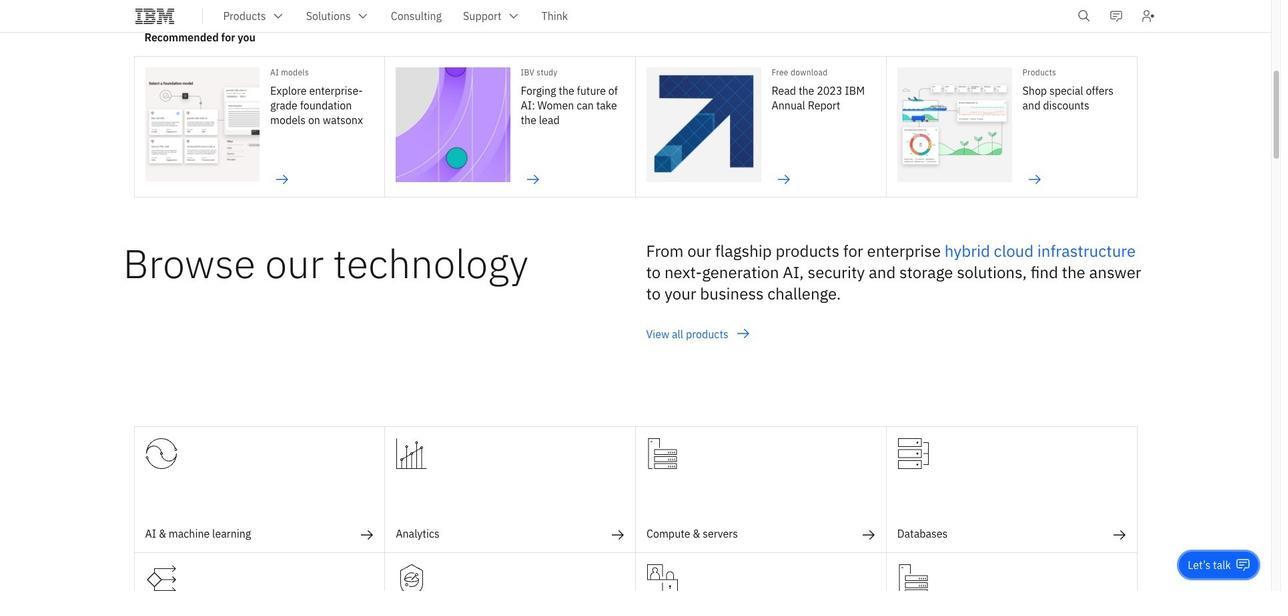 Task type: describe. For each thing, give the bounding box(es) containing it.
let's talk element
[[1188, 558, 1231, 573]]



